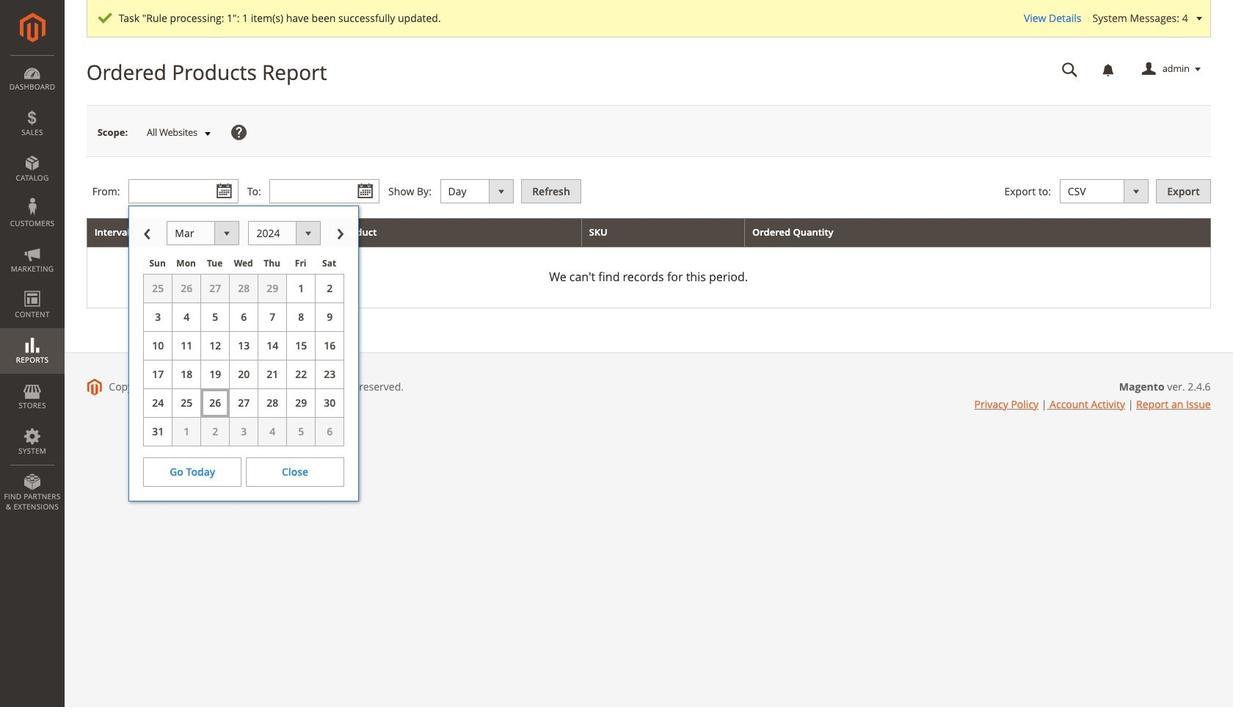 Task type: locate. For each thing, give the bounding box(es) containing it.
magento admin panel image
[[19, 12, 45, 43]]

None text field
[[1052, 57, 1089, 82], [270, 179, 380, 204], [1052, 57, 1089, 82], [270, 179, 380, 204]]

menu bar
[[0, 55, 65, 519]]

None text field
[[129, 179, 239, 204]]



